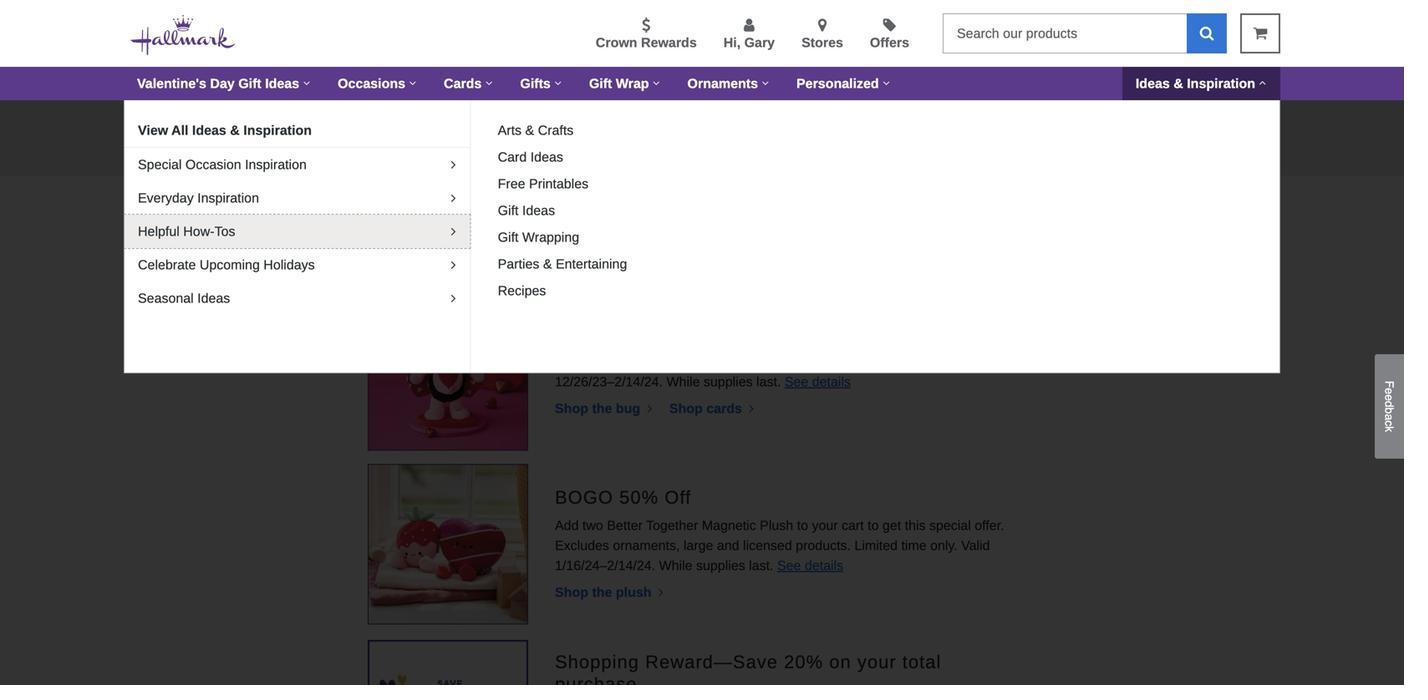 Task type: describe. For each thing, give the bounding box(es) containing it.
gifts
[[520, 76, 551, 91]]

tab list containing arts & crafts
[[485, 114, 1267, 388]]

gift for gift wrapping
[[498, 230, 519, 245]]

stores link
[[802, 18, 844, 53]]

stores
[[802, 35, 844, 50]]

bogo 50% off
[[555, 487, 692, 508]]

0 vertical spatial all
[[171, 123, 189, 138]]

inspiration down search icon
[[1188, 76, 1256, 91]]

holidays
[[264, 258, 315, 273]]

add
[[555, 518, 579, 533]]

wrapping
[[523, 230, 580, 245]]

last. inside $24.99 with the purchase of three hallmark cards. limited time only. valid 12/26/23–2/14/24. while supplies last.
[[757, 374, 781, 390]]

free printables link
[[491, 174, 596, 194]]

f e e d b a c k
[[1384, 381, 1397, 433]]

crown rewards link
[[596, 18, 697, 53]]

hallmark inside $24.99 with the purchase of three hallmark cards. limited time only. valid 12/26/23–2/14/24. while supplies last.
[[758, 354, 810, 369]]

shop for $24.99 with the purchase of three hallmark cards. limited time only. valid 12/26/23–2/14/24. while supplies last.
[[670, 401, 703, 416]]

better
[[607, 518, 643, 533]]

& for parties
[[543, 257, 552, 272]]

products.
[[796, 538, 851, 553]]

inspiration down view all ideas & inspiration link
[[245, 157, 307, 172]]

off
[[665, 487, 692, 508]]

gifts link
[[507, 67, 576, 100]]

shopping reward—save 20% on your total purchase
[[555, 652, 942, 686]]

special
[[138, 157, 182, 172]]

for
[[504, 131, 533, 145]]

only. inside $24.99 with the purchase of three hallmark cards. limited time only. valid 12/26/23–2/14/24. while supplies last.
[[930, 354, 957, 369]]

magnetic
[[702, 518, 757, 533]]

shop the bug link
[[555, 401, 670, 416]]

recipes link
[[491, 281, 553, 301]]

ideas & inspiration link
[[1123, 67, 1281, 100]]

last. inside "add two better together magnetic plush to your cart to get this special offer. excludes ornaments, large and licensed products. limited time only. valid 1/16/24–2/14/24. while supplies last."
[[749, 558, 774, 574]]

shop down 12/26/23–2/14/24. in the bottom of the page
[[555, 401, 589, 416]]

none search field inside banner
[[943, 13, 1228, 54]]

cards.
[[814, 354, 851, 369]]

arts & crafts link
[[491, 120, 581, 140]]

parties & entertaining link
[[491, 254, 634, 274]]

celebrate
[[138, 258, 196, 273]]

details for your
[[805, 558, 844, 574]]

valentine's day gift ideas
[[137, 76, 299, 91]]

shopping cart image
[[1254, 26, 1268, 41]]

up
[[481, 131, 500, 145]]

cart
[[842, 518, 864, 533]]

ornaments,
[[613, 538, 680, 553]]

shop the plush
[[555, 585, 656, 600]]

cards link
[[431, 67, 507, 100]]

wrap
[[616, 76, 649, 91]]

plush
[[616, 585, 652, 600]]

on
[[830, 652, 852, 673]]

three
[[723, 354, 754, 369]]

icon image for the
[[746, 402, 754, 415]]

inspiration up tos
[[197, 191, 259, 206]]

see for hallmark
[[785, 374, 809, 390]]

seasonal
[[138, 291, 194, 306]]

icon image inside shop the bug link
[[644, 402, 653, 415]]

supplies inside $24.99 with the purchase of three hallmark cards. limited time only. valid 12/26/23–2/14/24. while supplies last.
[[704, 374, 753, 390]]

sign
[[443, 131, 477, 145]]

hi, gary link
[[724, 18, 775, 53]]

0 vertical spatial special
[[538, 131, 598, 145]]

printables
[[529, 176, 589, 192]]

gift for gift wrap
[[589, 76, 612, 91]]

shop for bogo 50% off
[[555, 585, 589, 600]]

d
[[1384, 401, 1397, 408]]

gary
[[745, 35, 775, 50]]

offers
[[602, 131, 658, 145]]

gift wrapping link
[[491, 227, 586, 248]]

seasonal ideas
[[138, 291, 230, 306]]

plush
[[760, 518, 794, 533]]

offers for all offers
[[530, 193, 569, 208]]

only. inside "add two better together magnetic plush to your cart to get this special offer. excludes ornaments, large and licensed products. limited time only. valid 1/16/24–2/14/24. while supplies last."
[[931, 538, 958, 553]]

shop cards link
[[670, 401, 768, 416]]

your inside shopping reward—save 20% on your total purchase
[[858, 652, 897, 673]]

rewards
[[641, 35, 697, 50]]

card ideas
[[498, 150, 564, 165]]

cards
[[707, 401, 743, 416]]

with
[[600, 354, 624, 369]]

valid inside "add two better together magnetic plush to your cart to get this special offer. excludes ornaments, large and licensed products. limited time only. valid 1/16/24–2/14/24. while supplies last."
[[962, 538, 991, 553]]

together
[[647, 518, 699, 533]]

special occasion inspiration
[[138, 157, 307, 172]]

$24.99 with the purchase of three hallmark cards. limited time only. valid 12/26/23–2/14/24. while supplies last.
[[555, 354, 990, 390]]

special inside "add two better together magnetic plush to your cart to get this special offer. excludes ornaments, large and licensed products. limited time only. valid 1/16/24–2/14/24. while supplies last."
[[930, 518, 972, 533]]

celebrate upcoming holidays
[[138, 258, 315, 273]]

all offers
[[509, 193, 569, 208]]

1 to from the left
[[798, 518, 809, 533]]

everyday inspiration
[[138, 191, 259, 206]]

reward—save
[[646, 652, 779, 673]]

helpful how-tos
[[138, 224, 235, 239]]

ideas & inspiration
[[1136, 76, 1256, 91]]

free printables
[[498, 176, 589, 192]]

excludes
[[555, 538, 610, 553]]

gift for gift ideas
[[498, 203, 519, 218]]

arts & crafts
[[498, 123, 574, 138]]

occasion
[[186, 157, 241, 172]]

cards
[[444, 76, 482, 91]]

licensed
[[743, 538, 793, 553]]

personalized link
[[784, 67, 905, 100]]

b
[[1384, 408, 1397, 414]]

personalized
[[797, 76, 880, 91]]

ornaments
[[688, 76, 759, 91]]

supplies inside "add two better together magnetic plush to your cart to get this special offer. excludes ornaments, large and licensed products. limited time only. valid 1/16/24–2/14/24. while supplies last."
[[697, 558, 746, 574]]

offer.
[[975, 518, 1005, 533]]

better together magnetic plush image
[[369, 465, 528, 624]]

view all ideas & inspiration link
[[125, 114, 470, 147]]

1 e from the top
[[1384, 388, 1397, 395]]

hallmark link
[[130, 13, 249, 59]]

limited inside $24.99 with the purchase of three hallmark cards. limited time only. valid 12/26/23–2/14/24. while supplies last.
[[854, 354, 897, 369]]

c
[[1384, 421, 1397, 427]]



Task type: vqa. For each thing, say whether or not it's contained in the screenshot.
the My account dropdown menu image
no



Task type: locate. For each thing, give the bounding box(es) containing it.
offers inside menu
[[870, 35, 910, 50]]

tab list containing view all ideas & inspiration
[[125, 114, 470, 315]]

total
[[903, 652, 942, 673]]

gift
[[239, 76, 262, 91], [589, 76, 612, 91], [498, 203, 519, 218], [498, 230, 519, 245]]

icon image for off
[[656, 586, 664, 599]]

icon image right bug
[[644, 402, 653, 415]]

menu containing crown rewards
[[263, 14, 930, 53]]

view
[[138, 123, 168, 138]]

0 vertical spatial purchase
[[650, 354, 705, 369]]

1 vertical spatial special
[[930, 518, 972, 533]]

offers inside region
[[473, 248, 536, 278]]

limited down get
[[855, 538, 898, 553]]

ideas inside 'link'
[[531, 150, 564, 165]]

menu bar
[[124, 67, 1281, 100]]

search image
[[1201, 26, 1215, 41]]

shop down 1/16/24–2/14/24.
[[555, 585, 589, 600]]

0 vertical spatial while
[[667, 374, 700, 390]]

your right on
[[858, 652, 897, 673]]

see for to
[[778, 558, 801, 574]]

occasions
[[338, 76, 406, 91]]

hallmark offers
[[368, 248, 536, 278]]

1 vertical spatial all
[[509, 193, 526, 208]]

purchase inside shopping reward—save 20% on your total purchase
[[555, 674, 638, 686]]

hallmark offers region
[[0, 222, 1405, 686]]

see details link
[[785, 374, 851, 390], [778, 558, 844, 574]]

0 vertical spatial your
[[812, 518, 838, 533]]

see details down cards.
[[785, 374, 851, 390]]

offers
[[870, 35, 910, 50], [530, 193, 569, 208], [473, 248, 536, 278]]

gift wrap link
[[576, 67, 674, 100]]

shop the bug
[[555, 401, 644, 416]]

2 vertical spatial offers
[[473, 248, 536, 278]]

see details for your
[[778, 558, 844, 574]]

entertaining
[[556, 257, 627, 272]]

the right 'with'
[[627, 354, 646, 369]]

the for bug
[[592, 401, 613, 416]]

purchase left of
[[650, 354, 705, 369]]

supplies
[[704, 374, 753, 390], [697, 558, 746, 574]]

card ideas link
[[491, 147, 570, 167]]

1 vertical spatial purchase
[[555, 674, 638, 686]]

view all ideas & inspiration
[[138, 123, 312, 138]]

see details for cards.
[[785, 374, 851, 390]]

0 horizontal spatial all
[[171, 123, 189, 138]]

0 vertical spatial limited
[[854, 354, 897, 369]]

hi, gary
[[724, 35, 775, 50]]

1 vertical spatial details
[[805, 558, 844, 574]]

0 vertical spatial valid
[[961, 354, 990, 369]]

&
[[1174, 76, 1184, 91], [230, 123, 240, 138], [526, 123, 535, 138], [543, 257, 552, 272]]

1 vertical spatial supplies
[[697, 558, 746, 574]]

1/16/24–2/14/24.
[[555, 558, 656, 574]]

menu bar containing valentine's day gift ideas
[[124, 67, 1281, 100]]

offers inside "navigation"
[[530, 193, 569, 208]]

0 vertical spatial supplies
[[704, 374, 753, 390]]

hallmark
[[368, 248, 467, 278], [758, 354, 810, 369]]

0 horizontal spatial to
[[798, 518, 809, 533]]

tos
[[215, 224, 235, 239]]

limited inside "add two better together magnetic plush to your cart to get this special offer. excludes ornaments, large and licensed products. limited time only. valid 1/16/24–2/14/24. while supplies last."
[[855, 538, 898, 553]]

while down large
[[659, 558, 693, 574]]

menu
[[263, 14, 930, 53]]

time right cards.
[[901, 354, 926, 369]]

ornaments link
[[674, 67, 784, 100]]

& for ideas
[[1174, 76, 1184, 91]]

large
[[684, 538, 714, 553]]

1 horizontal spatial all
[[509, 193, 526, 208]]

only.
[[930, 354, 957, 369], [931, 538, 958, 553]]

limited right cards.
[[854, 354, 897, 369]]

see details link for cards.
[[785, 374, 851, 390]]

icon image right plush
[[656, 586, 664, 599]]

time inside "add two better together magnetic plush to your cart to get this special offer. excludes ornaments, large and licensed products. limited time only. valid 1/16/24–2/14/24. while supplies last."
[[902, 538, 927, 553]]

see details link down cards.
[[785, 374, 851, 390]]

hallmark image
[[130, 15, 236, 55]]

the left bug
[[592, 401, 613, 416]]

2 horizontal spatial icon image
[[746, 402, 754, 415]]

a
[[1384, 414, 1397, 421]]

love bug image
[[369, 292, 528, 450]]

see details
[[785, 374, 851, 390], [778, 558, 844, 574]]

occasions link
[[325, 67, 431, 100]]

special up "card ideas" 'link' on the top of the page
[[538, 131, 598, 145]]

two
[[583, 518, 604, 533]]

2 vertical spatial the
[[592, 585, 613, 600]]

banner
[[0, 0, 1405, 388]]

and
[[717, 538, 740, 553]]

sign up for special offers
[[443, 131, 658, 145]]

1 horizontal spatial tab list
[[485, 114, 1267, 388]]

1 vertical spatial time
[[902, 538, 927, 553]]

time down this
[[902, 538, 927, 553]]

2 tab list from the left
[[485, 114, 1267, 388]]

1 vertical spatial last.
[[749, 558, 774, 574]]

the down 1/16/24–2/14/24.
[[592, 585, 613, 600]]

while inside $24.99 with the purchase of three hallmark cards. limited time only. valid 12/26/23–2/14/24. while supplies last.
[[667, 374, 700, 390]]

gift wrapping
[[498, 230, 580, 245]]

details down cards.
[[813, 374, 851, 390]]

1 vertical spatial see details link
[[778, 558, 844, 574]]

icon image inside shop cards link
[[746, 402, 754, 415]]

while up shop cards
[[667, 374, 700, 390]]

1 vertical spatial hallmark
[[758, 354, 810, 369]]

0 horizontal spatial your
[[812, 518, 838, 533]]

see
[[785, 374, 809, 390], [778, 558, 801, 574]]

gift right 'day'
[[239, 76, 262, 91]]

tab list
[[125, 114, 470, 315], [485, 114, 1267, 388]]

shop left cards
[[670, 401, 703, 416]]

gift up parties at the left top
[[498, 230, 519, 245]]

50%
[[620, 487, 659, 508]]

details for cards.
[[813, 374, 851, 390]]

time inside $24.99 with the purchase of three hallmark cards. limited time only. valid 12/26/23–2/14/24. while supplies last.
[[901, 354, 926, 369]]

0 vertical spatial last.
[[757, 374, 781, 390]]

get
[[883, 518, 902, 533]]

1 vertical spatial the
[[592, 401, 613, 416]]

valentine's day gift ideas link
[[124, 67, 325, 100]]

0 horizontal spatial hallmark
[[368, 248, 467, 278]]

1 tab list from the left
[[125, 114, 470, 315]]

see details down products.
[[778, 558, 844, 574]]

0 vertical spatial details
[[813, 374, 851, 390]]

1 vertical spatial valid
[[962, 538, 991, 553]]

to left get
[[868, 518, 879, 533]]

details down products.
[[805, 558, 844, 574]]

0 horizontal spatial tab list
[[125, 114, 470, 315]]

0 horizontal spatial special
[[538, 131, 598, 145]]

last. up shop cards link
[[757, 374, 781, 390]]

0 vertical spatial the
[[627, 354, 646, 369]]

1 vertical spatial see details
[[778, 558, 844, 574]]

special
[[538, 131, 598, 145], [930, 518, 972, 533]]

shop the plush link
[[555, 585, 677, 600]]

icon image right cards
[[746, 402, 754, 415]]

Search our products search field
[[943, 13, 1188, 54]]

1 horizontal spatial special
[[930, 518, 972, 533]]

crown rewards
[[596, 35, 697, 50]]

all
[[171, 123, 189, 138], [509, 193, 526, 208]]

0 vertical spatial see details link
[[785, 374, 851, 390]]

1 vertical spatial see
[[778, 558, 801, 574]]

to right 'plush'
[[798, 518, 809, 533]]

offers link
[[870, 18, 910, 53]]

gift left wrap
[[589, 76, 612, 91]]

helpful
[[138, 224, 180, 239]]

k
[[1384, 427, 1397, 433]]

while
[[667, 374, 700, 390], [659, 558, 693, 574]]

0 vertical spatial only.
[[930, 354, 957, 369]]

1 vertical spatial limited
[[855, 538, 898, 553]]

last.
[[757, 374, 781, 390], [749, 558, 774, 574]]

parties & entertaining
[[498, 257, 627, 272]]

valentine's
[[137, 76, 207, 91]]

all down free
[[509, 193, 526, 208]]

special 20% off coupon for shopping hallmark.com image
[[369, 641, 528, 686]]

gift ideas link
[[491, 201, 562, 221]]

your
[[812, 518, 838, 533], [858, 652, 897, 673]]

0 vertical spatial see details
[[785, 374, 851, 390]]

supplies down and
[[697, 558, 746, 574]]

1 vertical spatial your
[[858, 652, 897, 673]]

offers up recipes
[[473, 248, 536, 278]]

0 vertical spatial offers
[[870, 35, 910, 50]]

0 horizontal spatial purchase
[[555, 674, 638, 686]]

& inside menu bar
[[1174, 76, 1184, 91]]

f
[[1384, 381, 1397, 388]]

e up b
[[1384, 395, 1397, 401]]

all offers navigation
[[117, 176, 1288, 222]]

see details link for your
[[778, 558, 844, 574]]

all inside "navigation"
[[509, 193, 526, 208]]

1 vertical spatial while
[[659, 558, 693, 574]]

icon image inside shop the plush link
[[656, 586, 664, 599]]

crafts
[[538, 123, 574, 138]]

1 horizontal spatial purchase
[[650, 354, 705, 369]]

0 vertical spatial time
[[901, 354, 926, 369]]

offers up personalized link at the right top of page
[[870, 35, 910, 50]]

ideas
[[265, 76, 299, 91], [1136, 76, 1171, 91], [192, 123, 226, 138], [531, 150, 564, 165], [523, 203, 555, 218], [197, 291, 230, 306]]

the inside $24.99 with the purchase of three hallmark cards. limited time only. valid 12/26/23–2/14/24. while supplies last.
[[627, 354, 646, 369]]

gift inside 'link'
[[498, 230, 519, 245]]

1 horizontal spatial to
[[868, 518, 879, 533]]

purchase down shopping
[[555, 674, 638, 686]]

icon image
[[644, 402, 653, 415], [746, 402, 754, 415], [656, 586, 664, 599]]

the
[[627, 354, 646, 369], [592, 401, 613, 416], [592, 585, 613, 600]]

1 horizontal spatial icon image
[[656, 586, 664, 599]]

all offers link
[[509, 176, 569, 222]]

your inside "add two better together magnetic plush to your cart to get this special offer. excludes ornaments, large and licensed products. limited time only. valid 1/16/24–2/14/24. while supplies last."
[[812, 518, 838, 533]]

& for arts
[[526, 123, 535, 138]]

supplies down three
[[704, 374, 753, 390]]

to
[[798, 518, 809, 533], [868, 518, 879, 533]]

None search field
[[943, 13, 1228, 54]]

see details link down products.
[[778, 558, 844, 574]]

while inside "add two better together magnetic plush to your cart to get this special offer. excludes ornaments, large and licensed products. limited time only. valid 1/16/24–2/14/24. while supplies last."
[[659, 558, 693, 574]]

how-
[[183, 224, 215, 239]]

bug
[[616, 401, 641, 416]]

all right "view" on the top left of the page
[[171, 123, 189, 138]]

purchase
[[650, 354, 705, 369], [555, 674, 638, 686]]

1 horizontal spatial hallmark
[[758, 354, 810, 369]]

limited
[[854, 354, 897, 369], [855, 538, 898, 553]]

your up products.
[[812, 518, 838, 533]]

e up d
[[1384, 388, 1397, 395]]

last. down licensed
[[749, 558, 774, 574]]

inspiration
[[1188, 76, 1256, 91], [244, 123, 312, 138], [245, 157, 307, 172], [197, 191, 259, 206]]

1 vertical spatial offers
[[530, 193, 569, 208]]

free
[[498, 176, 526, 192]]

inspiration up special occasion inspiration
[[244, 123, 312, 138]]

banner containing crown rewards
[[0, 0, 1405, 388]]

valid inside $24.99 with the purchase of three hallmark cards. limited time only. valid 12/26/23–2/14/24. while supplies last.
[[961, 354, 990, 369]]

shopping
[[555, 652, 640, 673]]

everyday
[[138, 191, 194, 206]]

2 e from the top
[[1384, 395, 1397, 401]]

upcoming
[[200, 258, 260, 273]]

0 vertical spatial hallmark
[[368, 248, 467, 278]]

gift down free
[[498, 203, 519, 218]]

2 to from the left
[[868, 518, 879, 533]]

purchase inside $24.99 with the purchase of three hallmark cards. limited time only. valid 12/26/23–2/14/24. while supplies last.
[[650, 354, 705, 369]]

bogo
[[555, 487, 614, 508]]

offers down free printables
[[530, 193, 569, 208]]

offers for hallmark offers
[[473, 248, 536, 278]]

shop
[[555, 401, 589, 416], [670, 401, 703, 416], [555, 585, 589, 600]]

special right this
[[930, 518, 972, 533]]

arts
[[498, 123, 522, 138]]

12/26/23–2/14/24.
[[555, 374, 663, 390]]

the for plush
[[592, 585, 613, 600]]

this
[[905, 518, 926, 533]]

1 horizontal spatial your
[[858, 652, 897, 673]]

parties
[[498, 257, 540, 272]]

1 vertical spatial only.
[[931, 538, 958, 553]]

0 vertical spatial see
[[785, 374, 809, 390]]

0 horizontal spatial icon image
[[644, 402, 653, 415]]

of
[[709, 354, 720, 369]]



